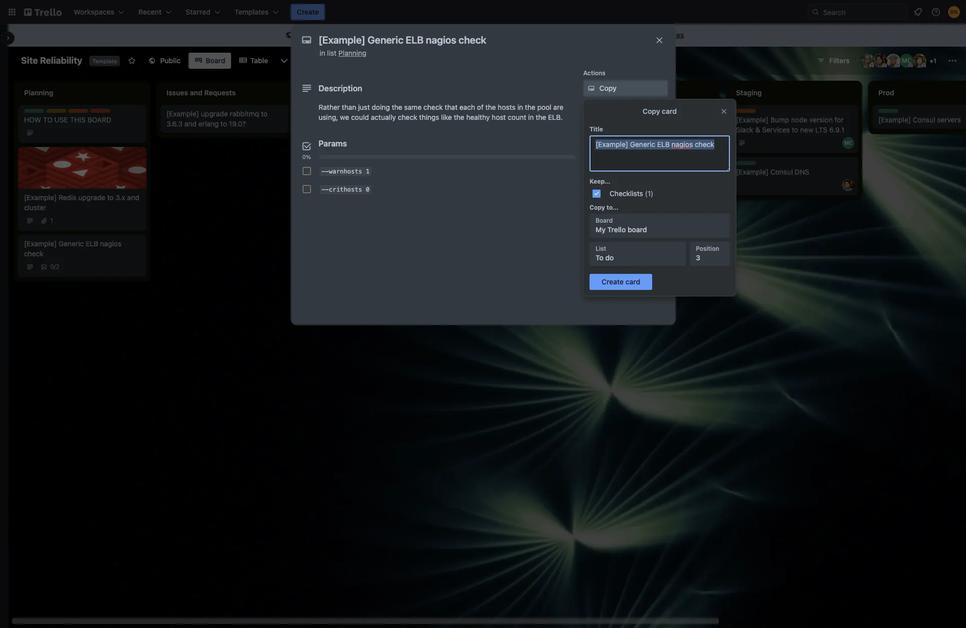 Task type: vqa. For each thing, say whether or not it's contained in the screenshot.
Ids on the left of the page
yes



Task type: describe. For each thing, give the bounding box(es) containing it.
how to use this board
[[24, 115, 111, 124]]

trello
[[608, 225, 626, 234]]

0 horizontal spatial in
[[320, 49, 326, 57]]

sm image for copy
[[587, 83, 597, 93]]

board for board
[[206, 56, 225, 65]]

crithosts
[[329, 186, 362, 193]]

version
[[810, 115, 833, 124]]

site reliability
[[21, 55, 82, 66]]

unshippable!
[[90, 109, 129, 116]]

list
[[327, 49, 337, 57]]

0%
[[302, 154, 311, 160]]

service
[[523, 109, 546, 118]]

to right rabbitmq
[[261, 109, 268, 118]]

[example] consul dns link
[[737, 167, 853, 177]]

of
[[477, 103, 484, 111]]

[Example] Generic ELB nagios check text field
[[590, 135, 730, 172]]

(1)
[[645, 189, 654, 198]]

copy for copy card
[[643, 107, 660, 115]]

0 vertical spatial 1
[[934, 57, 937, 65]]

color: green, title: "verified in staging" element for [example] consul dns
[[737, 161, 757, 165]]

[example] for [example] migrate to longer ebs/snapshot resources ids
[[309, 109, 342, 118]]

explore more templates
[[606, 31, 685, 39]]

2 color: orange, title: "manual deploy steps" element from the left
[[737, 109, 757, 113]]

and for 3.6.3
[[185, 119, 197, 128]]

1 vertical spatial 0
[[50, 263, 54, 270]]

more
[[633, 31, 650, 39]]

--warnhosts 1 checkbox
[[303, 167, 311, 175]]

&
[[756, 125, 761, 134]]

to…
[[607, 204, 619, 211]]

copy for copy to…
[[590, 204, 605, 211]]

consul for servers
[[914, 115, 936, 124]]

bump
[[771, 115, 790, 124]]

the right of at top
[[486, 103, 496, 111]]

lts
[[816, 125, 828, 134]]

from
[[545, 31, 561, 39]]

filters button
[[815, 53, 853, 69]]

1 vertical spatial marques closter (marquescloster) image
[[843, 137, 855, 149]]

list to do
[[596, 245, 614, 262]]

erlang
[[199, 119, 219, 128]]

+ 1
[[930, 57, 937, 65]]

Board name text field
[[16, 53, 87, 69]]

share
[[600, 104, 619, 112]]

elb.
[[549, 113, 563, 121]]

dec 1, 2019
[[321, 133, 354, 140]]

[example] for [example] consul servers
[[879, 115, 912, 124]]

just
[[358, 103, 370, 111]]

in list planning
[[320, 49, 367, 57]]

dec
[[321, 133, 332, 140]]

redis
[[59, 193, 76, 202]]

[example] for [example] consul dns
[[737, 168, 769, 176]]

site
[[21, 55, 38, 66]]

params group
[[299, 162, 576, 198]]

0 vertical spatial marques closter (marquescloster) image
[[900, 54, 914, 68]]

is
[[312, 31, 317, 39]]

servers
[[938, 115, 962, 124]]

ebs/snapshot
[[309, 119, 354, 128]]

generic
[[59, 239, 84, 248]]

to
[[43, 115, 53, 124]]

[example] migrate to longer ebs/snapshot resources ids
[[309, 109, 400, 128]]

create button
[[291, 4, 325, 20]]

color: yellow, title: "ready to merge" element
[[46, 109, 66, 113]]

use
[[54, 115, 68, 124]]

1 horizontal spatial in
[[518, 103, 523, 111]]

0 vertical spatial check
[[424, 103, 443, 111]]

title
[[590, 125, 603, 133]]

planning
[[339, 49, 367, 57]]

snowplow
[[486, 146, 518, 154]]

doing
[[372, 103, 390, 111]]

2 horizontal spatial in
[[529, 113, 534, 121]]

search image
[[812, 8, 820, 16]]

to inside the [example] add config for preview to handle avatars
[[704, 109, 710, 118]]

tom mikelbach (tommikelbach) image
[[415, 131, 427, 143]]

6.9.1
[[830, 125, 845, 134]]

dns
[[795, 168, 810, 176]]

[example] for [example] redis upgrade to 3.x and cluster
[[24, 193, 57, 202]]

1 vertical spatial check
[[398, 113, 418, 121]]

warnhosts
[[329, 168, 362, 175]]

could
[[351, 113, 369, 121]]

to inside [example] bump node version for slack & services to new lts 6.9.1
[[792, 125, 799, 134]]

board inside board my trello board
[[628, 225, 647, 234]]

share button
[[584, 100, 668, 116]]

+
[[930, 57, 934, 65]]

this is a public template for anyone on the internet to copy.
[[296, 31, 488, 39]]

0 horizontal spatial color: green, title: "verified in staging" element
[[24, 109, 44, 113]]

node
[[792, 115, 808, 124]]

the left same
[[392, 103, 403, 111]]

upgrade inside [example] upgrade rabbitmq to 3.6.3 and erlang to 19.0?
[[201, 109, 228, 118]]

ids
[[390, 119, 400, 128]]

on
[[413, 31, 421, 39]]

the down pool
[[536, 113, 547, 121]]

public
[[160, 56, 181, 65]]

1 samantha pivlot (samanthapivlot) image from the left
[[401, 131, 413, 143]]

count
[[508, 113, 527, 121]]

nagios
[[100, 239, 122, 248]]

add
[[629, 109, 642, 118]]

0 inside params group
[[366, 186, 370, 193]]

my
[[596, 225, 606, 234]]

customize views image
[[279, 56, 289, 66]]

public
[[325, 31, 344, 39]]

copy for copy
[[600, 84, 617, 92]]

we
[[340, 113, 349, 121]]

to inside [example] migrate to longer ebs/snapshot resources ids
[[370, 109, 377, 118]]

[example] for [example] snowplow prod run failed 10/23
[[452, 146, 484, 154]]

things
[[420, 113, 440, 121]]

new
[[801, 125, 814, 134]]

3.6.3
[[167, 119, 183, 128]]

rabbitmq
[[230, 109, 259, 118]]

amy freiderson (amyfreiderson) image
[[558, 121, 570, 133]]

description
[[319, 84, 363, 93]]

do
[[606, 253, 614, 262]]

[example] websocket service
[[452, 109, 546, 118]]

list
[[596, 245, 606, 252]]

rather than just doing the same check that each of the hosts in the pool are using, we could actually check things like the healthy host count in the elb.
[[319, 103, 564, 121]]

board inside create board from template link
[[524, 31, 543, 39]]

run
[[537, 146, 548, 154]]

samantha pivlot (samanthapivlot) image
[[913, 54, 927, 68]]

upgrade inside [example] redis upgrade to 3.x and cluster
[[78, 193, 105, 202]]

[example] add config for preview to handle avatars link
[[594, 109, 710, 129]]

avatars
[[618, 119, 641, 128]]

table
[[251, 56, 268, 65]]

open information menu image
[[932, 7, 942, 17]]

ben nelson (bennelson96) image
[[949, 6, 961, 18]]

handle
[[594, 119, 616, 128]]

--crithosts 0
[[322, 186, 370, 193]]

using,
[[319, 113, 338, 121]]

anyone
[[388, 31, 411, 39]]

0 horizontal spatial for
[[377, 31, 386, 39]]



Task type: locate. For each thing, give the bounding box(es) containing it.
[example] snowplow prod run failed 10/23
[[452, 146, 567, 164]]

[example] consul servers link
[[879, 115, 967, 125]]

1 horizontal spatial create
[[500, 31, 522, 39]]

[example] generic elb nagios check
[[24, 239, 122, 258]]

explore
[[606, 31, 631, 39]]

prod
[[520, 146, 535, 154]]

1 color: orange, title: "manual deploy steps" element from the left
[[68, 109, 88, 113]]

elb
[[86, 239, 98, 248]]

0 horizontal spatial samantha pivlot (samanthapivlot) image
[[401, 131, 413, 143]]

2 vertical spatial 1
[[50, 217, 53, 224]]

in left list
[[320, 49, 326, 57]]

create inside create board from template link
[[500, 31, 522, 39]]

cluster
[[24, 203, 46, 212]]

2 vertical spatial copy
[[590, 204, 605, 211]]

[example]
[[167, 109, 199, 118], [309, 109, 342, 118], [452, 109, 484, 118], [594, 109, 627, 118], [737, 115, 769, 124], [879, 115, 912, 124], [452, 146, 484, 154], [737, 168, 769, 176], [24, 193, 57, 202], [24, 239, 57, 248]]

[example] migrate to longer ebs/snapshot resources ids link
[[309, 109, 425, 129]]

consul left dns
[[771, 168, 793, 176]]

color: green, title: "verified in staging" element
[[24, 109, 44, 113], [879, 109, 899, 113], [737, 161, 757, 165]]

this
[[296, 31, 310, 39]]

how to use this board link
[[24, 115, 140, 125]]

1 template from the left
[[346, 31, 375, 39]]

0 vertical spatial board
[[524, 31, 543, 39]]

for inside [example] bump node version for slack & services to new lts 6.9.1
[[835, 115, 844, 124]]

samantha pivlot (samanthapivlot) image left tom mikelbach (tommikelbach) icon at top left
[[401, 131, 413, 143]]

[example] inside [example] snowplow prod run failed 10/23
[[452, 146, 484, 154]]

1 horizontal spatial for
[[666, 109, 675, 118]]

0 vertical spatial upgrade
[[201, 109, 228, 118]]

[example] inside [example] bump node version for slack & services to new lts 6.9.1
[[737, 115, 769, 124]]

[example] redis upgrade to 3.x and cluster
[[24, 193, 139, 212]]

longer
[[379, 109, 399, 118]]

color: orange, title: "manual deploy steps" element up slack
[[737, 109, 757, 113]]

upgrade up erlang
[[201, 109, 228, 118]]

2 horizontal spatial for
[[835, 115, 844, 124]]

primary element
[[0, 0, 967, 24]]

2 samantha pivlot (samanthapivlot) image from the left
[[700, 131, 712, 143]]

board inside board my trello board
[[596, 217, 613, 224]]

[example] for [example] generic elb nagios check
[[24, 239, 57, 248]]

and right 3.6.3
[[185, 119, 197, 128]]

the right 'like'
[[454, 113, 465, 121]]

create inside create button
[[297, 8, 319, 16]]

host
[[492, 113, 506, 121]]

copy inside copy 'link'
[[600, 84, 617, 92]]

2 horizontal spatial 1
[[934, 57, 937, 65]]

None text field
[[314, 31, 645, 49]]

1 horizontal spatial sm image
[[587, 83, 597, 93]]

same
[[404, 103, 422, 111]]

[example] for [example] upgrade rabbitmq to 3.6.3 and erlang to 19.0?
[[167, 109, 199, 118]]

0 horizontal spatial upgrade
[[78, 193, 105, 202]]

0 horizontal spatial 0
[[50, 263, 54, 270]]

1 horizontal spatial board
[[628, 225, 647, 234]]

the left pool
[[525, 103, 536, 111]]

healthy
[[467, 113, 490, 121]]

copy link
[[584, 80, 668, 96]]

10/23
[[452, 156, 470, 164]]

1 horizontal spatial check
[[398, 113, 418, 121]]

0 horizontal spatial board
[[206, 56, 225, 65]]

[example] upgrade rabbitmq to 3.6.3 and erlang to 19.0?
[[167, 109, 268, 128]]

andre gorte (andregorte) image
[[874, 54, 888, 68]]

how
[[24, 115, 41, 124]]

for left the anyone
[[377, 31, 386, 39]]

[example] inside [example] upgrade rabbitmq to 3.6.3 and erlang to 19.0?
[[167, 109, 199, 118]]

marques closter (marquescloster) image left +
[[900, 54, 914, 68]]

create for create board from template
[[500, 31, 522, 39]]

None submit
[[590, 274, 653, 290]]

copy
[[600, 84, 617, 92], [643, 107, 660, 115], [590, 204, 605, 211]]

0 right crithosts
[[366, 186, 370, 193]]

templates
[[651, 31, 685, 39]]

0 vertical spatial 0
[[366, 186, 370, 193]]

consul left servers
[[914, 115, 936, 124]]

color: red, title: "unshippable!" element
[[90, 109, 129, 116]]

2019
[[340, 133, 354, 140]]

0 horizontal spatial consul
[[771, 168, 793, 176]]

[example] inside the [example] add config for preview to handle avatars
[[594, 109, 627, 118]]

create up this
[[297, 8, 319, 16]]

to left 19.0?
[[221, 119, 227, 128]]

0 horizontal spatial and
[[127, 193, 139, 202]]

copy left to… on the right of the page
[[590, 204, 605, 211]]

--warnhosts 1
[[322, 168, 370, 175]]

chris temperson (christemperson) image
[[887, 54, 901, 68]]

2 vertical spatial in
[[529, 113, 534, 121]]

board up my
[[596, 217, 613, 224]]

to left 3.x
[[107, 193, 114, 202]]

0 horizontal spatial color: orange, title: "manual deploy steps" element
[[68, 109, 88, 113]]

for inside the [example] add config for preview to handle avatars
[[666, 109, 675, 118]]

0 vertical spatial consul
[[914, 115, 936, 124]]

and inside [example] redis upgrade to 3.x and cluster
[[127, 193, 139, 202]]

create
[[297, 8, 319, 16], [500, 31, 522, 39]]

1 horizontal spatial and
[[185, 119, 197, 128]]

[example] generic elb nagios check link
[[24, 239, 140, 259]]

each
[[460, 103, 475, 111]]

color: green, title: "verified in staging" element up how
[[24, 109, 44, 113]]

2 template from the left
[[563, 31, 592, 39]]

1 horizontal spatial samantha pivlot (samanthapivlot) image
[[700, 131, 712, 143]]

--crithosts 0 checkbox
[[303, 185, 311, 193]]

1 vertical spatial in
[[518, 103, 523, 111]]

to down node
[[792, 125, 799, 134]]

1 vertical spatial board
[[596, 217, 613, 224]]

1 horizontal spatial 0
[[366, 186, 370, 193]]

0 horizontal spatial create
[[297, 8, 319, 16]]

config
[[643, 109, 664, 118]]

0
[[366, 186, 370, 193], [50, 263, 54, 270]]

are
[[554, 103, 564, 111]]

1 right samantha pivlot (samanthapivlot) icon
[[934, 57, 937, 65]]

for right 'config'
[[666, 109, 675, 118]]

[example] consul dns
[[737, 168, 810, 176]]

[example] inside [example] generic elb nagios check
[[24, 239, 57, 248]]

create board from template
[[500, 31, 592, 39]]

template right from
[[563, 31, 592, 39]]

0 horizontal spatial marques closter (marquescloster) image
[[843, 137, 855, 149]]

0 notifications image
[[913, 6, 925, 18]]

1 horizontal spatial color: orange, title: "manual deploy steps" element
[[737, 109, 757, 113]]

1 vertical spatial create
[[500, 31, 522, 39]]

[example] for [example] websocket service
[[452, 109, 484, 118]]

[example] for [example] add config for preview to handle avatars
[[594, 109, 627, 118]]

params
[[319, 139, 347, 148]]

1 horizontal spatial consul
[[914, 115, 936, 124]]

1 vertical spatial consul
[[771, 168, 793, 176]]

create for create
[[297, 8, 319, 16]]

andre gorte (andregorte) image
[[843, 179, 855, 191]]

copy card
[[643, 107, 677, 115]]

for
[[377, 31, 386, 39], [666, 109, 675, 118], [835, 115, 844, 124]]

this
[[70, 115, 86, 124]]

sm image down actions
[[587, 83, 597, 93]]

1 vertical spatial board
[[628, 225, 647, 234]]

consul for dns
[[771, 168, 793, 176]]

marques closter (marquescloster) image down 6.9.1
[[843, 137, 855, 149]]

0 horizontal spatial sm image
[[284, 31, 294, 41]]

[example] redis upgrade to 3.x and cluster link
[[24, 193, 140, 213]]

color: green, title: "verified in staging" element for [example] consul servers
[[879, 109, 899, 113]]

1 horizontal spatial board
[[596, 217, 613, 224]]

board right trello
[[628, 225, 647, 234]]

1 horizontal spatial color: green, title: "verified in staging" element
[[737, 161, 757, 165]]

[example] bump node version for slack & services to new lts 6.9.1
[[737, 115, 845, 134]]

0 vertical spatial in
[[320, 49, 326, 57]]

0 vertical spatial and
[[185, 119, 197, 128]]

1 horizontal spatial template
[[563, 31, 592, 39]]

0 vertical spatial copy
[[600, 84, 617, 92]]

consul inside [example] consul dns link
[[771, 168, 793, 176]]

color: orange, title: "manual deploy steps" element
[[68, 109, 88, 113], [737, 109, 757, 113]]

sm image inside copy 'link'
[[587, 83, 597, 93]]

board
[[88, 115, 111, 124]]

board my trello board
[[596, 217, 647, 234]]

1 vertical spatial copy
[[643, 107, 660, 115]]

check inside [example] generic elb nagios check
[[24, 249, 44, 258]]

1 vertical spatial and
[[127, 193, 139, 202]]

pool
[[538, 103, 552, 111]]

[example] consul servers
[[879, 115, 962, 124]]

in up count
[[518, 103, 523, 111]]

1 vertical spatial sm image
[[587, 83, 597, 93]]

0 horizontal spatial board
[[524, 31, 543, 39]]

position
[[696, 245, 720, 252]]

3.x
[[116, 193, 125, 202]]

sm image for this is a public template for anyone on the internet to copy.
[[284, 31, 294, 41]]

keep… checklists (1)
[[590, 178, 654, 198]]

the
[[423, 31, 433, 39], [392, 103, 403, 111], [486, 103, 496, 111], [525, 103, 536, 111], [454, 113, 465, 121], [536, 113, 547, 121]]

1 vertical spatial upgrade
[[78, 193, 105, 202]]

1 inside params group
[[366, 168, 370, 175]]

and right 3.x
[[127, 193, 139, 202]]

1 right warnhosts
[[366, 168, 370, 175]]

to left copy.
[[462, 31, 469, 39]]

filters
[[830, 56, 850, 65]]

for up 6.9.1
[[835, 115, 844, 124]]

amy freiderson (amyfreiderson) image
[[861, 54, 875, 68]]

2 horizontal spatial color: green, title: "verified in staging" element
[[879, 109, 899, 113]]

1 down [example] redis upgrade to 3.x and cluster
[[50, 217, 53, 224]]

sm image left this
[[284, 31, 294, 41]]

position 3
[[696, 245, 720, 262]]

sm image
[[284, 31, 294, 41], [587, 83, 597, 93]]

samantha pivlot (samanthapivlot) image
[[401, 131, 413, 143], [700, 131, 712, 143]]

create right copy.
[[500, 31, 522, 39]]

check
[[424, 103, 443, 111], [398, 113, 418, 121], [24, 249, 44, 258]]

to right preview
[[704, 109, 710, 118]]

to up resources
[[370, 109, 377, 118]]

show menu image
[[948, 56, 958, 66]]

0 / 2
[[50, 263, 59, 270]]

migrate
[[344, 109, 368, 118]]

/
[[54, 263, 56, 270]]

0 horizontal spatial 1
[[50, 217, 53, 224]]

samantha pivlot (samanthapivlot) image down preview
[[700, 131, 712, 143]]

0 horizontal spatial template
[[346, 31, 375, 39]]

[example] inside [example] migrate to longer ebs/snapshot resources ids
[[309, 109, 342, 118]]

[example] for [example] bump node version for slack & services to new lts 6.9.1
[[737, 115, 769, 124]]

copy up share
[[600, 84, 617, 92]]

template
[[92, 58, 117, 64]]

consul inside [example] consul servers link
[[914, 115, 936, 124]]

copy right the add in the right of the page
[[643, 107, 660, 115]]

color: green, title: "verified in staging" element up [example] consul servers
[[879, 109, 899, 113]]

2 vertical spatial check
[[24, 249, 44, 258]]

1 horizontal spatial marques closter (marquescloster) image
[[900, 54, 914, 68]]

1 horizontal spatial upgrade
[[201, 109, 228, 118]]

explore more templates link
[[600, 27, 691, 43]]

board
[[524, 31, 543, 39], [628, 225, 647, 234]]

0 left 2
[[50, 263, 54, 270]]

rather
[[319, 103, 340, 111]]

marques closter (marquescloster) image
[[900, 54, 914, 68], [843, 137, 855, 149]]

public button
[[142, 53, 187, 69]]

services
[[763, 125, 791, 134]]

19.0?
[[229, 119, 246, 128]]

in right count
[[529, 113, 534, 121]]

2 horizontal spatial check
[[424, 103, 443, 111]]

and inside [example] upgrade rabbitmq to 3.6.3 and erlang to 19.0?
[[185, 119, 197, 128]]

Search field
[[820, 5, 908, 20]]

0 vertical spatial sm image
[[284, 31, 294, 41]]

like
[[441, 113, 452, 121]]

card
[[662, 107, 677, 115]]

1 horizontal spatial 1
[[366, 168, 370, 175]]

1 vertical spatial 1
[[366, 168, 370, 175]]

board for board my trello board
[[596, 217, 613, 224]]

0 vertical spatial board
[[206, 56, 225, 65]]

to inside [example] redis upgrade to 3.x and cluster
[[107, 193, 114, 202]]

table link
[[234, 53, 274, 69]]

2
[[56, 263, 59, 270]]

0 vertical spatial create
[[297, 8, 319, 16]]

0 horizontal spatial check
[[24, 249, 44, 258]]

and for 3.x
[[127, 193, 139, 202]]

color: green, title: "verified in staging" element up [example] consul dns
[[737, 161, 757, 165]]

board
[[206, 56, 225, 65], [596, 217, 613, 224]]

actually
[[371, 113, 396, 121]]

upgrade right redis
[[78, 193, 105, 202]]

[example] add config for preview to handle avatars
[[594, 109, 710, 128]]

preview
[[676, 109, 702, 118]]

[example] inside [example] redis upgrade to 3.x and cluster
[[24, 193, 57, 202]]

that
[[445, 103, 458, 111]]

template up planning link
[[346, 31, 375, 39]]

board left from
[[524, 31, 543, 39]]

board left table link
[[206, 56, 225, 65]]

star or unstar board image
[[128, 57, 136, 65]]

tom mikelbach (tommikelbach) image
[[558, 167, 570, 179]]

internet
[[435, 31, 460, 39]]

the right on
[[423, 31, 433, 39]]

color: orange, title: "manual deploy steps" element up this
[[68, 109, 88, 113]]



